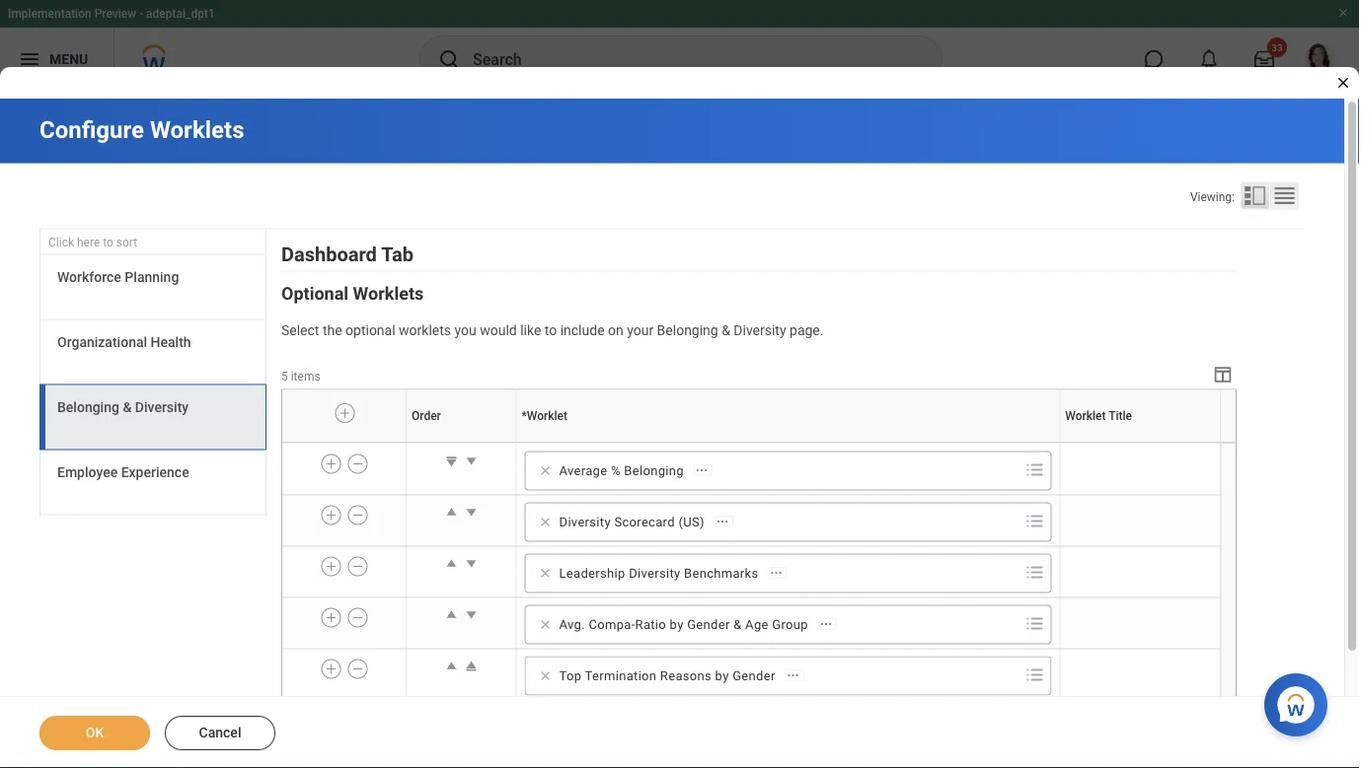 Task type: locate. For each thing, give the bounding box(es) containing it.
1 vertical spatial caret up image
[[441, 605, 461, 625]]

to inside popup button
[[103, 235, 113, 249]]

worklet
[[527, 409, 568, 423], [1065, 409, 1106, 423], [786, 443, 790, 444], [1137, 443, 1141, 444]]

2 x small image from the top
[[535, 667, 555, 686]]

4 row element from the top
[[282, 547, 1220, 598]]

caret up image up caret down icon
[[441, 554, 461, 574]]

prompts image for leadership diversity benchmarks
[[1023, 561, 1046, 585]]

0 vertical spatial prompts image
[[1023, 561, 1046, 585]]

plus image for average % belonging
[[324, 455, 338, 473]]

list box containing workforce planning
[[39, 255, 266, 516]]

x small image left leadership
[[535, 564, 555, 584]]

x small image for diversity scorecard (us)
[[535, 513, 555, 532]]

order for order worklet worklet title
[[460, 443, 462, 444]]

& left page.
[[722, 322, 730, 339]]

1 caret up image from the top
[[441, 554, 461, 574]]

related actions image right "group"
[[819, 618, 833, 632]]

1 vertical spatial x small image
[[535, 667, 555, 686]]

0 horizontal spatial to
[[103, 235, 113, 249]]

row element up benchmarks
[[282, 495, 1220, 547]]

x small image inside top termination reasons by gender, press delete to clear value. option
[[535, 667, 555, 686]]

scorecard
[[614, 515, 675, 530]]

like
[[520, 322, 541, 339]]

plus image
[[324, 507, 338, 524], [324, 558, 338, 576], [324, 609, 338, 627]]

order column header
[[406, 443, 516, 445]]

x small image inside diversity scorecard (us), press delete to clear value. option
[[535, 513, 555, 532]]

0 vertical spatial caret up image
[[441, 503, 461, 523]]

reasons
[[660, 669, 712, 684]]

1 vertical spatial prompts image
[[1023, 510, 1046, 533]]

you
[[454, 322, 476, 339]]

& left age
[[733, 618, 742, 633]]

implementation preview -   adeptai_dpt1
[[8, 7, 215, 21]]

0 vertical spatial gender
[[687, 618, 730, 633]]

avg. compa-ratio by gender & age group element
[[559, 616, 808, 634]]

select
[[281, 322, 319, 339]]

0 horizontal spatial worklets
[[150, 116, 244, 144]]

order inside row element
[[412, 409, 441, 423]]

caret up image up caret top icon
[[441, 605, 461, 625]]

caret up image down caret down icon
[[441, 657, 461, 676]]

0 vertical spatial worklets
[[150, 116, 244, 144]]

belonging right %
[[624, 464, 684, 479]]

3 prompts image from the top
[[1023, 664, 1046, 687]]

dashboard tab
[[281, 243, 414, 267]]

gender inside 'element'
[[687, 618, 730, 633]]

prompts image for average % belonging
[[1023, 458, 1046, 482]]

related actions image up "group"
[[769, 567, 783, 581]]

plus image
[[338, 405, 352, 422], [324, 455, 338, 473], [324, 661, 338, 678]]

caret up image for leadership diversity benchmarks
[[441, 554, 461, 574]]

2 minus image from the top
[[351, 558, 365, 576]]

plus image for diversity scorecard (us)
[[324, 507, 338, 524]]

x small image inside average % belonging, press delete to clear value. option
[[535, 461, 555, 481]]

1 vertical spatial &
[[123, 399, 132, 416]]

page.
[[790, 322, 824, 339]]

3 x small image from the top
[[535, 615, 555, 635]]

*
[[522, 409, 527, 423]]

to left the 'sort'
[[103, 235, 113, 249]]

caret down image down the order column header
[[461, 451, 481, 471]]

x small image for avg. compa-ratio by gender & age group
[[535, 615, 555, 635]]

worklets inside group
[[353, 283, 424, 304]]

would
[[480, 322, 517, 339]]

include
[[560, 322, 605, 339]]

x small image
[[535, 564, 555, 584], [535, 667, 555, 686]]

0 horizontal spatial title
[[1108, 409, 1132, 423]]

3 caret down image from the top
[[461, 554, 481, 574]]

leadership
[[559, 566, 625, 581]]

order up the order column header
[[412, 409, 441, 423]]

1 caret down image from the top
[[461, 451, 481, 471]]

0 vertical spatial caret up image
[[441, 554, 461, 574]]

list box
[[39, 255, 266, 516]]

x small image inside avg. compa-ratio by gender & age group, press delete to clear value. option
[[535, 615, 555, 635]]

prompts image for avg. compa-ratio by gender & age group
[[1023, 612, 1046, 636]]

2 caret down image from the top
[[461, 503, 481, 523]]

0 horizontal spatial gender
[[687, 618, 730, 633]]

related actions image for average % belonging
[[695, 464, 709, 478]]

health
[[151, 334, 191, 351]]

2 x small image from the top
[[535, 513, 555, 532]]

optional
[[281, 283, 348, 304]]

caret up image down caret bottom image
[[441, 503, 461, 523]]

caret down image down caret bottom image
[[461, 503, 481, 523]]

x small image left average
[[535, 461, 555, 481]]

1 horizontal spatial title
[[1141, 443, 1143, 444]]

2 prompts image from the top
[[1023, 510, 1046, 533]]

to inside optional worklets group
[[545, 322, 557, 339]]

row element up worklet column header
[[282, 390, 1225, 443]]

x small image for leadership diversity benchmarks
[[535, 564, 555, 584]]

x small image inside leadership diversity benchmarks, press delete to clear value. option
[[535, 564, 555, 584]]

2 vertical spatial x small image
[[535, 615, 555, 635]]

2 vertical spatial belonging
[[624, 464, 684, 479]]

2 vertical spatial &
[[733, 618, 742, 633]]

1 horizontal spatial gender
[[732, 669, 775, 684]]

0 vertical spatial plus image
[[324, 507, 338, 524]]

5 row element from the top
[[282, 598, 1220, 649]]

x small image left top
[[535, 667, 555, 686]]

2 row element from the top
[[282, 445, 1220, 495]]

x small image left diversity scorecard (us)
[[535, 513, 555, 532]]

caret down image
[[461, 451, 481, 471], [461, 503, 481, 523], [461, 554, 481, 574]]

6 row element from the top
[[282, 649, 1220, 701]]

gender for ratio
[[687, 618, 730, 633]]

2 vertical spatial caret down image
[[461, 554, 481, 574]]

0 vertical spatial prompts image
[[1023, 458, 1046, 482]]

order up caret bottom image
[[460, 443, 462, 444]]

diversity
[[734, 322, 786, 339], [135, 399, 189, 416], [559, 515, 611, 530], [629, 566, 680, 581]]

employee experience
[[57, 465, 189, 481]]

x small image left avg. on the left bottom of the page
[[535, 615, 555, 635]]

* worklet
[[522, 409, 568, 423]]

0 vertical spatial x small image
[[535, 461, 555, 481]]

by
[[670, 618, 684, 633], [715, 669, 729, 684]]

related actions image for avg. compa-ratio by gender & age group
[[819, 618, 833, 632]]

to right like
[[545, 322, 557, 339]]

0 vertical spatial plus image
[[338, 405, 352, 422]]

worklet title
[[1065, 409, 1132, 423]]

configure worklets main content
[[0, 99, 1359, 769]]

by right 'reasons'
[[715, 669, 729, 684]]

configure worklets
[[39, 116, 244, 144]]

related actions image up the (us)
[[695, 464, 709, 478]]

leadership diversity benchmarks element
[[559, 565, 758, 583]]

average
[[559, 464, 607, 479]]

gender
[[687, 618, 730, 633], [732, 669, 775, 684]]

1 horizontal spatial order
[[460, 443, 462, 444]]

close environment banner image
[[1337, 7, 1349, 19]]

by right the ratio
[[670, 618, 684, 633]]

planning
[[125, 269, 179, 285]]

1 x small image from the top
[[535, 461, 555, 481]]

1 prompts image from the top
[[1023, 458, 1046, 482]]

2 caret up image from the top
[[441, 657, 461, 676]]

0 vertical spatial order
[[412, 409, 441, 423]]

row element down order worklet worklet title
[[282, 445, 1220, 495]]

by for reasons
[[715, 669, 729, 684]]

caret down image up caret down icon
[[461, 554, 481, 574]]

to
[[103, 235, 113, 249], [545, 322, 557, 339]]

dashboard
[[281, 243, 377, 267]]

1 plus image from the top
[[324, 507, 338, 524]]

1 vertical spatial order
[[460, 443, 462, 444]]

caret up image for top termination reasons by gender
[[441, 657, 461, 676]]

related actions image inside top termination reasons by gender, press delete to clear value. option
[[786, 669, 800, 683]]

0 vertical spatial title
[[1108, 409, 1132, 423]]

caret up image for avg.
[[441, 605, 461, 625]]

select the optional worklets you would like to include on your belonging & diversity page.
[[281, 322, 824, 339]]

belonging up employee
[[57, 399, 119, 416]]

1 x small image from the top
[[535, 564, 555, 584]]

0 vertical spatial to
[[103, 235, 113, 249]]

worklets
[[399, 322, 451, 339]]

related actions image inside leadership diversity benchmarks, press delete to clear value. option
[[769, 567, 783, 581]]

diversity up experience
[[135, 399, 189, 416]]

0 vertical spatial x small image
[[535, 564, 555, 584]]

ratio
[[635, 618, 666, 633]]

1 vertical spatial plus image
[[324, 455, 338, 473]]

prompts image
[[1023, 458, 1046, 482], [1023, 510, 1046, 533], [1023, 664, 1046, 687]]

diversity up the ratio
[[629, 566, 680, 581]]

belonging
[[657, 322, 718, 339], [57, 399, 119, 416], [624, 464, 684, 479]]

click here to sort
[[48, 235, 137, 249]]

1 horizontal spatial by
[[715, 669, 729, 684]]

2 horizontal spatial &
[[733, 618, 742, 633]]

1 vertical spatial belonging
[[57, 399, 119, 416]]

x small image
[[535, 461, 555, 481], [535, 513, 555, 532], [535, 615, 555, 635]]

diversity left page.
[[734, 322, 786, 339]]

2 vertical spatial plus image
[[324, 609, 338, 627]]

row element containing avg. compa-ratio by gender & age group
[[282, 598, 1220, 649]]

3 row element from the top
[[282, 495, 1220, 547]]

1 vertical spatial gender
[[732, 669, 775, 684]]

avg. compa-ratio by gender & age group, press delete to clear value. option
[[532, 613, 843, 637]]

worklet column header
[[516, 443, 1060, 445]]

1 vertical spatial by
[[715, 669, 729, 684]]

1 horizontal spatial to
[[545, 322, 557, 339]]

plus image for avg. compa-ratio by gender & age group
[[324, 609, 338, 627]]

2 vertical spatial prompts image
[[1023, 664, 1046, 687]]

diversity down average
[[559, 515, 611, 530]]

related actions image for leadership diversity benchmarks
[[769, 567, 783, 581]]

& down organizational health
[[123, 399, 132, 416]]

compa-
[[589, 618, 635, 633]]

caret up image
[[441, 503, 461, 523], [441, 605, 461, 625]]

caret up image
[[441, 554, 461, 574], [441, 657, 461, 676]]

prompts image
[[1023, 561, 1046, 585], [1023, 612, 1046, 636]]

1 vertical spatial prompts image
[[1023, 612, 1046, 636]]

close configure worklets image
[[1335, 75, 1351, 91]]

belonging right your
[[657, 322, 718, 339]]

2 vertical spatial plus image
[[324, 661, 338, 678]]

0 vertical spatial &
[[722, 322, 730, 339]]

0 horizontal spatial by
[[670, 618, 684, 633]]

minus image
[[351, 455, 365, 473]]

row element up age
[[282, 547, 1220, 598]]

3 plus image from the top
[[324, 609, 338, 627]]

row element
[[282, 390, 1225, 443], [282, 445, 1220, 495], [282, 495, 1220, 547], [282, 547, 1220, 598], [282, 598, 1220, 649], [282, 649, 1220, 701]]

optional worklets group
[[281, 282, 1237, 717]]

related actions image
[[695, 464, 709, 478], [769, 567, 783, 581], [819, 618, 833, 632], [786, 669, 800, 683]]

1 vertical spatial title
[[1141, 443, 1143, 444]]

0 horizontal spatial &
[[123, 399, 132, 416]]

1 vertical spatial plus image
[[324, 558, 338, 576]]

click to view/edit grid preferences image
[[1212, 364, 1234, 385]]

title
[[1108, 409, 1132, 423], [1141, 443, 1143, 444]]

1 horizontal spatial worklets
[[353, 283, 424, 304]]

diversity inside navigation pane region
[[135, 399, 189, 416]]

by inside 'element'
[[670, 618, 684, 633]]

1 vertical spatial to
[[545, 322, 557, 339]]

2 plus image from the top
[[324, 558, 338, 576]]

items
[[291, 369, 320, 383]]

1 vertical spatial x small image
[[535, 513, 555, 532]]

row element down benchmarks
[[282, 598, 1220, 649]]

ok
[[86, 725, 104, 742]]

1 row element from the top
[[282, 390, 1225, 443]]

related actions image down "group"
[[786, 669, 800, 683]]

&
[[722, 322, 730, 339], [123, 399, 132, 416], [733, 618, 742, 633]]

1 vertical spatial caret up image
[[441, 657, 461, 676]]

0 vertical spatial by
[[670, 618, 684, 633]]

2 prompts image from the top
[[1023, 612, 1046, 636]]

configure worklets dialog
[[0, 0, 1359, 769]]

0 vertical spatial caret down image
[[461, 451, 481, 471]]

termination
[[585, 669, 657, 684]]

1 caret up image from the top
[[441, 503, 461, 523]]

order
[[412, 409, 441, 423], [460, 443, 462, 444]]

minus image
[[351, 507, 365, 524], [351, 558, 365, 576], [351, 609, 365, 627], [351, 661, 365, 678]]

worklets
[[150, 116, 244, 144], [353, 283, 424, 304]]

(us)
[[678, 515, 704, 530]]

1 vertical spatial worklets
[[353, 283, 424, 304]]

row element down age
[[282, 649, 1220, 701]]

1 vertical spatial caret down image
[[461, 503, 481, 523]]

0 horizontal spatial order
[[412, 409, 441, 423]]

gender left age
[[687, 618, 730, 633]]

plus image for worklet
[[338, 405, 352, 422]]

gender down age
[[732, 669, 775, 684]]

2 caret up image from the top
[[441, 605, 461, 625]]

experience
[[121, 465, 189, 481]]

diversity scorecard (us), press delete to clear value. option
[[532, 511, 739, 534]]

1 prompts image from the top
[[1023, 561, 1046, 585]]



Task type: describe. For each thing, give the bounding box(es) containing it.
implementation preview -   adeptai_dpt1 banner
[[0, 0, 1359, 91]]

top
[[559, 669, 582, 684]]

average % belonging element
[[559, 462, 684, 480]]

%
[[611, 464, 621, 479]]

on
[[608, 322, 623, 339]]

implementation
[[8, 7, 91, 21]]

click
[[48, 235, 74, 249]]

navigation pane region
[[39, 230, 266, 521]]

adeptai_dpt1
[[146, 7, 215, 21]]

workforce planning
[[57, 269, 179, 285]]

worklets for optional worklets
[[353, 283, 424, 304]]

belonging inside option
[[624, 464, 684, 479]]

notifications large image
[[1199, 49, 1219, 69]]

top termination reasons by gender, press delete to clear value. option
[[532, 665, 810, 688]]

average % belonging, press delete to clear value. option
[[532, 459, 718, 483]]

optional worklets button
[[281, 283, 424, 304]]

plus image for top termination reasons by gender
[[324, 661, 338, 678]]

employee
[[57, 465, 118, 481]]

prompts image for top termination reasons by gender
[[1023, 664, 1046, 687]]

caret top image
[[461, 657, 481, 676]]

4 minus image from the top
[[351, 661, 365, 678]]

list box inside configure worklets 'main content'
[[39, 255, 266, 516]]

5
[[281, 369, 288, 383]]

1 horizontal spatial &
[[722, 322, 730, 339]]

cancel button
[[165, 717, 275, 751]]

worklet title column header
[[1060, 443, 1220, 445]]

0 vertical spatial belonging
[[657, 322, 718, 339]]

benchmarks
[[684, 566, 758, 581]]

top termination reasons by gender element
[[559, 668, 775, 685]]

tab
[[381, 243, 414, 267]]

order for order
[[412, 409, 441, 423]]

viewing: option group
[[1190, 182, 1305, 214]]

caret down image
[[461, 605, 481, 625]]

cancel
[[199, 725, 241, 742]]

ok button
[[39, 717, 150, 751]]

row element containing average % belonging
[[282, 445, 1220, 495]]

& inside list box
[[123, 399, 132, 416]]

diversity inside the diversity scorecard (us) element
[[559, 515, 611, 530]]

1 minus image from the top
[[351, 507, 365, 524]]

title inside row element
[[1108, 409, 1132, 423]]

profile logan mcneil element
[[1292, 38, 1347, 81]]

average % belonging
[[559, 464, 684, 479]]

leadership diversity benchmarks
[[559, 566, 758, 581]]

preview
[[94, 7, 136, 21]]

gender for reasons
[[732, 669, 775, 684]]

prompts image for diversity scorecard (us)
[[1023, 510, 1046, 533]]

5 items
[[281, 369, 320, 383]]

caret up image for diversity
[[441, 503, 461, 523]]

organizational
[[57, 334, 147, 351]]

your
[[627, 322, 654, 339]]

top termination reasons by gender
[[559, 669, 775, 684]]

caret down image for average
[[461, 451, 481, 471]]

-
[[139, 7, 143, 21]]

related actions image
[[715, 515, 729, 529]]

optional
[[346, 322, 395, 339]]

configure
[[39, 116, 144, 144]]

x small image for top termination reasons by gender
[[535, 667, 555, 686]]

leadership diversity benchmarks, press delete to clear value. option
[[532, 562, 793, 586]]

row element containing order
[[282, 390, 1225, 443]]

caret bottom image
[[441, 451, 461, 471]]

diversity inside leadership diversity benchmarks element
[[629, 566, 680, 581]]

diversity scorecard (us)
[[559, 515, 704, 530]]

worklets for configure worklets
[[150, 116, 244, 144]]

sort
[[116, 235, 137, 249]]

click here to sort button
[[39, 230, 266, 255]]

here
[[77, 235, 100, 249]]

by for ratio
[[670, 618, 684, 633]]

row element containing top termination reasons by gender
[[282, 649, 1220, 701]]

Toggle to Grid view radio
[[1270, 182, 1299, 210]]

avg.
[[559, 618, 585, 633]]

workforce
[[57, 269, 121, 285]]

caret down image for leadership
[[461, 554, 481, 574]]

x small image for average % belonging
[[535, 461, 555, 481]]

search image
[[437, 47, 461, 71]]

organizational health
[[57, 334, 191, 351]]

related actions image for top termination reasons by gender
[[786, 669, 800, 683]]

row element containing diversity scorecard (us)
[[282, 495, 1220, 547]]

order worklet worklet title
[[460, 443, 1143, 444]]

age
[[745, 618, 769, 633]]

row element containing leadership diversity benchmarks
[[282, 547, 1220, 598]]

& inside 'element'
[[733, 618, 742, 633]]

belonging inside navigation pane region
[[57, 399, 119, 416]]

optional worklets
[[281, 283, 424, 304]]

viewing:
[[1190, 190, 1235, 204]]

diversity scorecard (us) element
[[559, 514, 704, 531]]

3 minus image from the top
[[351, 609, 365, 627]]

group
[[772, 618, 808, 633]]

workday assistant region
[[1264, 666, 1335, 737]]

belonging & diversity
[[57, 399, 189, 416]]

Toggle to List Detail view radio
[[1241, 182, 1269, 210]]

avg. compa-ratio by gender & age group
[[559, 618, 808, 633]]

inbox large image
[[1254, 49, 1274, 69]]

the
[[323, 322, 342, 339]]



Task type: vqa. For each thing, say whether or not it's contained in the screenshot.
DASHBOARD TAB
yes



